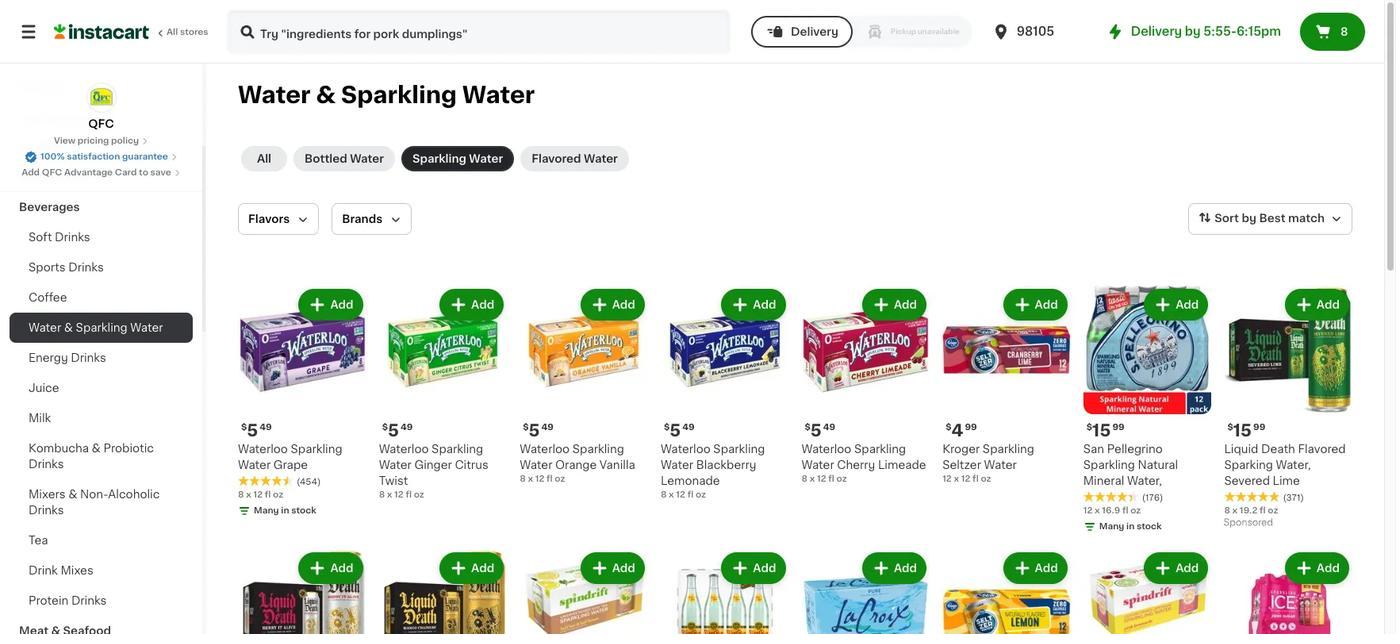 Task type: locate. For each thing, give the bounding box(es) containing it.
many down 12 x 16.9 fl oz
[[1100, 522, 1125, 531]]

advantage
[[64, 168, 113, 177]]

3 $ from the left
[[523, 423, 529, 431]]

all for all stores
[[167, 28, 178, 37]]

coffee link
[[10, 283, 193, 313]]

15
[[1093, 422, 1112, 439], [1234, 422, 1253, 439]]

product group
[[238, 286, 366, 520], [379, 286, 507, 501], [520, 286, 648, 485], [661, 286, 789, 501], [802, 286, 930, 485], [943, 286, 1071, 485], [1084, 286, 1212, 536], [1225, 286, 1353, 531], [238, 549, 366, 634], [379, 549, 507, 634], [520, 549, 648, 634], [661, 549, 789, 634], [802, 549, 930, 634], [943, 549, 1071, 634], [1084, 549, 1212, 634], [1225, 549, 1353, 634]]

pellegrino
[[1108, 443, 1163, 454]]

non-
[[80, 489, 108, 500]]

0 horizontal spatial by
[[1186, 25, 1201, 37]]

best match
[[1260, 213, 1325, 224]]

98105 button
[[992, 10, 1087, 54]]

qfc up view pricing policy 'link'
[[88, 118, 114, 129]]

$ 5 49 up twist
[[382, 422, 413, 439]]

0 horizontal spatial delivery
[[791, 26, 839, 37]]

99 for san pellegrino sparkling natural mineral water,
[[1113, 423, 1125, 431]]

Best match Sort by field
[[1189, 203, 1353, 235]]

8 inside waterloo sparkling water orange vanilla 8 x 12 fl oz
[[520, 474, 526, 483]]

drinks down mixers
[[29, 505, 64, 516]]

oz inside waterloo sparkling water blackberry lemonade 8 x 12 fl oz
[[696, 490, 707, 499]]

4 5 from the left
[[670, 422, 681, 439]]

flavored water
[[532, 153, 618, 164]]

delivery
[[1132, 25, 1183, 37], [791, 26, 839, 37]]

by inside field
[[1242, 213, 1257, 224]]

sparkling inside the waterloo sparkling water cherry limeade 8 x 12 fl oz
[[855, 443, 907, 454]]

$ up liquid
[[1228, 423, 1234, 431]]

mixers & non-alcoholic drinks
[[29, 489, 160, 516]]

qfc link
[[86, 83, 116, 132]]

12 inside waterloo sparkling water blackberry lemonade 8 x 12 fl oz
[[676, 490, 686, 499]]

energy drinks
[[29, 352, 106, 364]]

oz inside waterloo sparkling water orange vanilla 8 x 12 fl oz
[[555, 474, 566, 483]]

juice link
[[10, 373, 193, 403]]

7 $ from the left
[[1087, 423, 1093, 431]]

grape
[[274, 459, 308, 470]]

1 $ from the left
[[241, 423, 247, 431]]

1 vertical spatial qfc
[[42, 168, 62, 177]]

$ up the waterloo sparkling water grape at the bottom of page
[[241, 423, 247, 431]]

3 99 from the left
[[1254, 423, 1266, 431]]

0 horizontal spatial flavored
[[532, 153, 581, 164]]

15 up san
[[1093, 422, 1112, 439]]

1 horizontal spatial $ 15 99
[[1228, 422, 1266, 439]]

1 horizontal spatial qfc
[[88, 118, 114, 129]]

2 49 from the left
[[401, 423, 413, 431]]

1 horizontal spatial by
[[1242, 213, 1257, 224]]

$ 15 99 for san
[[1087, 422, 1125, 439]]

save
[[150, 168, 171, 177]]

all inside all link
[[257, 153, 271, 164]]

$ up waterloo sparkling water orange vanilla 8 x 12 fl oz
[[523, 423, 529, 431]]

99 up liquid
[[1254, 423, 1266, 431]]

$ 15 99
[[1087, 422, 1125, 439], [1228, 422, 1266, 439]]

4 waterloo from the left
[[661, 443, 711, 454]]

protein drinks
[[29, 595, 107, 606]]

lime
[[1274, 475, 1301, 486]]

2 99 from the left
[[1113, 423, 1125, 431]]

water, inside san pellegrino sparkling natural mineral water,
[[1128, 475, 1163, 486]]

juice
[[29, 383, 59, 394]]

& down 100%
[[53, 171, 62, 183]]

guarantee
[[122, 152, 168, 161]]

8 $ from the left
[[1228, 423, 1234, 431]]

5 $ from the left
[[805, 423, 811, 431]]

8 inside waterloo sparkling water blackberry lemonade 8 x 12 fl oz
[[661, 490, 667, 499]]

lemonade
[[661, 475, 720, 486]]

6 $ from the left
[[946, 423, 952, 431]]

qfc down 100%
[[42, 168, 62, 177]]

98105
[[1017, 25, 1055, 37]]

flavored
[[532, 153, 581, 164], [1299, 443, 1347, 454]]

waterloo up orange
[[520, 443, 570, 454]]

all left stores
[[167, 28, 178, 37]]

2 15 from the left
[[1234, 422, 1253, 439]]

12
[[535, 474, 545, 483], [817, 474, 827, 483], [943, 474, 952, 483], [962, 474, 971, 483], [254, 490, 263, 499], [395, 490, 404, 499], [676, 490, 686, 499], [1084, 506, 1093, 515]]

0 horizontal spatial 15
[[1093, 422, 1112, 439]]

5 for waterloo sparkling water cherry limeade
[[811, 422, 822, 439]]

5 5 from the left
[[811, 422, 822, 439]]

$ up kroger
[[946, 423, 952, 431]]

$
[[241, 423, 247, 431], [382, 423, 388, 431], [523, 423, 529, 431], [664, 423, 670, 431], [805, 423, 811, 431], [946, 423, 952, 431], [1087, 423, 1093, 431], [1228, 423, 1234, 431]]

5 waterloo from the left
[[802, 443, 852, 454]]

49 for waterloo sparkling water orange vanilla
[[542, 423, 554, 431]]

0 vertical spatial water & sparkling water
[[238, 83, 535, 106]]

8
[[1341, 26, 1349, 37], [520, 474, 526, 483], [802, 474, 808, 483], [238, 490, 244, 499], [379, 490, 385, 499], [661, 490, 667, 499], [1225, 506, 1231, 515]]

stock for 5
[[291, 506, 317, 515]]

in down 12 x 16.9 fl oz
[[1127, 522, 1135, 531]]

4 49 from the left
[[683, 423, 695, 431]]

2 waterloo from the left
[[379, 443, 429, 454]]

$ for waterloo sparkling water cherry limeade
[[805, 423, 811, 431]]

5 up twist
[[388, 422, 399, 439]]

waterloo inside waterloo sparkling water orange vanilla 8 x 12 fl oz
[[520, 443, 570, 454]]

all stores link
[[54, 10, 210, 54]]

& up bottled
[[316, 83, 336, 106]]

orange
[[556, 459, 597, 470]]

add
[[22, 168, 40, 177], [330, 299, 354, 310], [471, 299, 495, 310], [612, 299, 636, 310], [753, 299, 777, 310], [894, 299, 918, 310], [1035, 299, 1059, 310], [1176, 299, 1200, 310], [1317, 299, 1341, 310], [330, 562, 354, 574], [471, 562, 495, 574], [612, 562, 636, 574], [753, 562, 777, 574], [894, 562, 918, 574], [1035, 562, 1059, 574], [1176, 562, 1200, 574], [1317, 562, 1341, 574]]

5 $ 5 49 from the left
[[805, 422, 836, 439]]

water & sparkling water down coffee link
[[29, 322, 163, 333]]

1 horizontal spatial many in stock
[[1100, 522, 1162, 531]]

qfc logo image
[[86, 83, 116, 113]]

sparking
[[1225, 459, 1274, 470]]

waterloo up cherry
[[802, 443, 852, 454]]

0 horizontal spatial in
[[281, 506, 289, 515]]

vanilla
[[600, 459, 636, 470]]

49 up waterloo sparkling water orange vanilla 8 x 12 fl oz
[[542, 423, 554, 431]]

stock down (176)
[[1137, 522, 1162, 531]]

tea
[[29, 535, 48, 546]]

sort by
[[1215, 213, 1257, 224]]

$ 5 49 up the waterloo sparkling water cherry limeade 8 x 12 fl oz
[[805, 422, 836, 439]]

1 15 from the left
[[1093, 422, 1112, 439]]

1 horizontal spatial delivery
[[1132, 25, 1183, 37]]

by left the 5:55- on the top of page
[[1186, 25, 1201, 37]]

0 horizontal spatial stock
[[291, 506, 317, 515]]

$ 15 99 up san
[[1087, 422, 1125, 439]]

2 $ 15 99 from the left
[[1228, 422, 1266, 439]]

kroger
[[943, 443, 980, 454]]

5
[[247, 422, 258, 439], [388, 422, 399, 439], [529, 422, 540, 439], [670, 422, 681, 439], [811, 422, 822, 439]]

$ for waterloo sparkling water blackberry lemonade
[[664, 423, 670, 431]]

drinks down the kombucha
[[29, 459, 64, 470]]

delivery inside the delivery by 5:55-6:15pm link
[[1132, 25, 1183, 37]]

$ 5 49 for waterloo sparkling water cherry limeade
[[805, 422, 836, 439]]

2 horizontal spatial 99
[[1254, 423, 1266, 431]]

oz right "16.9"
[[1131, 506, 1142, 515]]

8 inside the waterloo sparkling water cherry limeade 8 x 12 fl oz
[[802, 474, 808, 483]]

99 for kroger sparkling seltzer water
[[965, 423, 978, 431]]

1 vertical spatial in
[[1127, 522, 1135, 531]]

3 $ 5 49 from the left
[[523, 422, 554, 439]]

fl inside kroger sparkling seltzer water 12 x 12 fl oz
[[973, 474, 979, 483]]

1 vertical spatial many
[[1100, 522, 1125, 531]]

drinks up sports drinks
[[55, 232, 90, 243]]

drinks for protein drinks
[[71, 595, 107, 606]]

all inside all stores link
[[167, 28, 178, 37]]

$ up san
[[1087, 423, 1093, 431]]

$ 5 49 up waterloo sparkling water orange vanilla 8 x 12 fl oz
[[523, 422, 554, 439]]

$ up twist
[[382, 423, 388, 431]]

in down 8 x 12 fl oz
[[281, 506, 289, 515]]

5 49 from the left
[[824, 423, 836, 431]]

waterloo inside the waterloo sparkling water cherry limeade 8 x 12 fl oz
[[802, 443, 852, 454]]

1 49 from the left
[[260, 423, 272, 431]]

1 horizontal spatial all
[[257, 153, 271, 164]]

1 vertical spatial water & sparkling water
[[29, 322, 163, 333]]

many down 8 x 12 fl oz
[[254, 506, 279, 515]]

thanksgiving
[[19, 111, 95, 122]]

1 waterloo from the left
[[238, 443, 288, 454]]

0 horizontal spatial water & sparkling water
[[29, 322, 163, 333]]

$ up the lemonade
[[664, 423, 670, 431]]

4
[[952, 422, 964, 439]]

$ inside $ 4 99
[[946, 423, 952, 431]]

instacart logo image
[[54, 22, 149, 41]]

fl inside waterloo sparkling water ginger citrus twist 8 x 12 fl oz
[[406, 490, 412, 499]]

8 x 19.2 fl oz
[[1225, 506, 1279, 515]]

49 up waterloo sparkling water ginger citrus twist 8 x 12 fl oz
[[401, 423, 413, 431]]

protein drinks link
[[10, 586, 193, 616]]

1 horizontal spatial many
[[1100, 522, 1125, 531]]

2 $ from the left
[[382, 423, 388, 431]]

1 vertical spatial many in stock
[[1100, 522, 1162, 531]]

sports drinks link
[[10, 252, 193, 283]]

delivery inside delivery button
[[791, 26, 839, 37]]

4 $ from the left
[[664, 423, 670, 431]]

drinks down water & sparkling water link at the left of the page
[[71, 352, 106, 364]]

0 horizontal spatial all
[[167, 28, 178, 37]]

drinks inside 'mixers & non-alcoholic drinks'
[[29, 505, 64, 516]]

brands button
[[332, 203, 412, 235]]

$ up the waterloo sparkling water cherry limeade 8 x 12 fl oz
[[805, 423, 811, 431]]

99 inside $ 4 99
[[965, 423, 978, 431]]

oz inside kroger sparkling seltzer water 12 x 12 fl oz
[[981, 474, 992, 483]]

waterloo up twist
[[379, 443, 429, 454]]

1 vertical spatial flavored
[[1299, 443, 1347, 454]]

& down milk link
[[92, 443, 101, 454]]

1 $ 5 49 from the left
[[241, 422, 272, 439]]

$ 15 99 for liquid
[[1228, 422, 1266, 439]]

sparkling water
[[413, 153, 503, 164]]

oz inside waterloo sparkling water ginger citrus twist 8 x 12 fl oz
[[414, 490, 425, 499]]

3 5 from the left
[[529, 422, 540, 439]]

& inside kombucha & probiotic drinks
[[92, 443, 101, 454]]

5 up the lemonade
[[670, 422, 681, 439]]

waterloo inside the waterloo sparkling water grape
[[238, 443, 288, 454]]

flavors button
[[238, 203, 319, 235]]

blackberry
[[697, 459, 757, 470]]

all up flavors
[[257, 153, 271, 164]]

2 $ 5 49 from the left
[[382, 422, 413, 439]]

ginger
[[415, 459, 452, 470]]

&
[[316, 83, 336, 106], [53, 171, 62, 183], [64, 322, 73, 333], [92, 443, 101, 454], [68, 489, 77, 500]]

stock down the '(454)'
[[291, 506, 317, 515]]

0 vertical spatial all
[[167, 28, 178, 37]]

0 horizontal spatial many in stock
[[254, 506, 317, 515]]

waterloo for grape
[[238, 443, 288, 454]]

49 up waterloo sparkling water blackberry lemonade 8 x 12 fl oz
[[683, 423, 695, 431]]

thanksgiving link
[[10, 102, 193, 132]]

water inside waterloo sparkling water blackberry lemonade 8 x 12 fl oz
[[661, 459, 694, 470]]

qfc
[[88, 118, 114, 129], [42, 168, 62, 177]]

15 for san
[[1093, 422, 1112, 439]]

49 up the waterloo sparkling water cherry limeade 8 x 12 fl oz
[[824, 423, 836, 431]]

flavored water link
[[521, 146, 629, 171]]

0 vertical spatial in
[[281, 506, 289, 515]]

waterloo sparkling water blackberry lemonade 8 x 12 fl oz
[[661, 443, 766, 499]]

4 $ 5 49 from the left
[[664, 422, 695, 439]]

1 horizontal spatial 99
[[1113, 423, 1125, 431]]

drinks down "soft drinks" link
[[68, 262, 104, 273]]

produce link
[[10, 132, 193, 162]]

drinks down mixes
[[71, 595, 107, 606]]

1 vertical spatial water,
[[1128, 475, 1163, 486]]

$ 5 49 up the lemonade
[[664, 422, 695, 439]]

8 x 12 fl oz
[[238, 490, 284, 499]]

0 vertical spatial many in stock
[[254, 506, 317, 515]]

stock
[[291, 506, 317, 515], [1137, 522, 1162, 531]]

eggs
[[65, 171, 93, 183]]

1 horizontal spatial flavored
[[1299, 443, 1347, 454]]

0 vertical spatial qfc
[[88, 118, 114, 129]]

15 up liquid
[[1234, 422, 1253, 439]]

$ for waterloo sparkling water grape
[[241, 423, 247, 431]]

(454)
[[297, 478, 321, 486]]

soft
[[29, 232, 52, 243]]

recipes
[[19, 81, 66, 92]]

& up energy drinks
[[64, 322, 73, 333]]

1 horizontal spatial 15
[[1234, 422, 1253, 439]]

1 horizontal spatial water,
[[1277, 459, 1312, 470]]

waterloo for orange
[[520, 443, 570, 454]]

water inside waterloo sparkling water orange vanilla 8 x 12 fl oz
[[520, 459, 553, 470]]

waterloo inside waterloo sparkling water blackberry lemonade 8 x 12 fl oz
[[661, 443, 711, 454]]

add button
[[300, 290, 362, 319], [441, 290, 503, 319], [582, 290, 644, 319], [723, 290, 785, 319], [864, 290, 926, 319], [1005, 290, 1067, 319], [1146, 290, 1208, 319], [1287, 290, 1348, 319], [300, 554, 362, 582], [441, 554, 503, 582], [582, 554, 644, 582], [723, 554, 785, 582], [864, 554, 926, 582], [1005, 554, 1067, 582], [1146, 554, 1208, 582], [1287, 554, 1348, 582]]

19.2
[[1240, 506, 1258, 515]]

oz
[[555, 474, 566, 483], [837, 474, 847, 483], [981, 474, 992, 483], [273, 490, 284, 499], [414, 490, 425, 499], [696, 490, 707, 499], [1131, 506, 1142, 515], [1269, 506, 1279, 515]]

water, up (176)
[[1128, 475, 1163, 486]]

0 horizontal spatial water,
[[1128, 475, 1163, 486]]

0 vertical spatial water,
[[1277, 459, 1312, 470]]

1 horizontal spatial in
[[1127, 522, 1135, 531]]

water & sparkling water up bottled water
[[238, 83, 535, 106]]

1 vertical spatial stock
[[1137, 522, 1162, 531]]

0 horizontal spatial $ 15 99
[[1087, 422, 1125, 439]]

5 up the waterloo sparkling water grape at the bottom of page
[[247, 422, 258, 439]]

many in stock down 12 x 16.9 fl oz
[[1100, 522, 1162, 531]]

alcoholic
[[108, 489, 160, 500]]

waterloo inside waterloo sparkling water ginger citrus twist 8 x 12 fl oz
[[379, 443, 429, 454]]

flavors
[[248, 214, 290, 225]]

oz down orange
[[555, 474, 566, 483]]

5 up waterloo sparkling water orange vanilla 8 x 12 fl oz
[[529, 422, 540, 439]]

oz down ginger
[[414, 490, 425, 499]]

to
[[139, 168, 148, 177]]

1 horizontal spatial stock
[[1137, 522, 1162, 531]]

0 horizontal spatial 99
[[965, 423, 978, 431]]

oz down cherry
[[837, 474, 847, 483]]

many
[[254, 506, 279, 515], [1100, 522, 1125, 531]]

12 inside waterloo sparkling water ginger citrus twist 8 x 12 fl oz
[[395, 490, 404, 499]]

1 $ 15 99 from the left
[[1087, 422, 1125, 439]]

oz down seltzer
[[981, 474, 992, 483]]

5 up the waterloo sparkling water cherry limeade 8 x 12 fl oz
[[811, 422, 822, 439]]

5 for waterloo sparkling water ginger citrus twist
[[388, 422, 399, 439]]

dairy & eggs link
[[10, 162, 193, 192]]

kombucha
[[29, 443, 89, 454]]

many in stock
[[254, 506, 317, 515], [1100, 522, 1162, 531]]

0 horizontal spatial many
[[254, 506, 279, 515]]

by
[[1186, 25, 1201, 37], [1242, 213, 1257, 224]]

water, up lime
[[1277, 459, 1312, 470]]

& inside 'mixers & non-alcoholic drinks'
[[68, 489, 77, 500]]

8 inside button
[[1341, 26, 1349, 37]]

15 for liquid
[[1234, 422, 1253, 439]]

service type group
[[752, 16, 973, 48]]

sparkling inside the waterloo sparkling water grape
[[291, 443, 343, 454]]

many in stock down 8 x 12 fl oz
[[254, 506, 317, 515]]

water, inside liquid death flavored sparking water, severed lime
[[1277, 459, 1312, 470]]

99 right 4
[[965, 423, 978, 431]]

1 vertical spatial all
[[257, 153, 271, 164]]

flavored inside liquid death flavored sparking water, severed lime
[[1299, 443, 1347, 454]]

$ for waterloo sparkling water ginger citrus twist
[[382, 423, 388, 431]]

1 99 from the left
[[965, 423, 978, 431]]

5 for waterloo sparkling water grape
[[247, 422, 258, 439]]

waterloo up the lemonade
[[661, 443, 711, 454]]

3 waterloo from the left
[[520, 443, 570, 454]]

waterloo
[[238, 443, 288, 454], [379, 443, 429, 454], [520, 443, 570, 454], [661, 443, 711, 454], [802, 443, 852, 454]]

99 up pellegrino
[[1113, 423, 1125, 431]]

0 vertical spatial stock
[[291, 506, 317, 515]]

water
[[238, 83, 311, 106], [463, 83, 535, 106], [350, 153, 384, 164], [469, 153, 503, 164], [584, 153, 618, 164], [29, 322, 61, 333], [130, 322, 163, 333], [238, 459, 271, 470], [379, 459, 412, 470], [520, 459, 553, 470], [661, 459, 694, 470], [802, 459, 835, 470], [985, 459, 1017, 470]]

& left "non-"
[[68, 489, 77, 500]]

fl inside the waterloo sparkling water cherry limeade 8 x 12 fl oz
[[829, 474, 835, 483]]

3 49 from the left
[[542, 423, 554, 431]]

None search field
[[227, 10, 731, 54]]

by right sort
[[1242, 213, 1257, 224]]

death
[[1262, 443, 1296, 454]]

1 5 from the left
[[247, 422, 258, 439]]

oz down the lemonade
[[696, 490, 707, 499]]

$ 5 49 up the waterloo sparkling water grape at the bottom of page
[[241, 422, 272, 439]]

$ 15 99 up liquid
[[1228, 422, 1266, 439]]

0 vertical spatial many
[[254, 506, 279, 515]]

drink
[[29, 565, 58, 576]]

1 vertical spatial by
[[1242, 213, 1257, 224]]

2 5 from the left
[[388, 422, 399, 439]]

drinks
[[55, 232, 90, 243], [68, 262, 104, 273], [71, 352, 106, 364], [29, 459, 64, 470], [29, 505, 64, 516], [71, 595, 107, 606]]

0 horizontal spatial qfc
[[42, 168, 62, 177]]

waterloo up grape
[[238, 443, 288, 454]]

0 vertical spatial by
[[1186, 25, 1201, 37]]

1 horizontal spatial water & sparkling water
[[238, 83, 535, 106]]

49 up the waterloo sparkling water grape at the bottom of page
[[260, 423, 272, 431]]



Task type: describe. For each thing, give the bounding box(es) containing it.
policy
[[111, 137, 139, 145]]

energy
[[29, 352, 68, 364]]

sort
[[1215, 213, 1240, 224]]

view
[[54, 137, 75, 145]]

twist
[[379, 475, 408, 486]]

liquid
[[1225, 443, 1259, 454]]

49 for waterloo sparkling water grape
[[260, 423, 272, 431]]

water & sparkling water link
[[10, 313, 193, 343]]

cherry
[[838, 459, 876, 470]]

milk link
[[10, 403, 193, 433]]

natural
[[1139, 459, 1179, 470]]

citrus
[[455, 459, 489, 470]]

tea link
[[10, 525, 193, 556]]

dairy
[[19, 171, 50, 183]]

drinks for soft drinks
[[55, 232, 90, 243]]

beverages link
[[10, 192, 193, 222]]

sports
[[29, 262, 66, 273]]

x inside kroger sparkling seltzer water 12 x 12 fl oz
[[954, 474, 960, 483]]

sponsored badge image
[[1225, 518, 1273, 528]]

card
[[115, 168, 137, 177]]

soft drinks
[[29, 232, 90, 243]]

oz down grape
[[273, 490, 284, 499]]

99 for liquid death flavored sparking water, severed lime
[[1254, 423, 1266, 431]]

waterloo sparkling water cherry limeade 8 x 12 fl oz
[[802, 443, 927, 483]]

$ 5 49 for waterloo sparkling water orange vanilla
[[523, 422, 554, 439]]

san
[[1084, 443, 1105, 454]]

stores
[[180, 28, 208, 37]]

product group containing 4
[[943, 286, 1071, 485]]

delivery for delivery
[[791, 26, 839, 37]]

& for water & sparkling water link at the left of the page
[[64, 322, 73, 333]]

$ for san pellegrino sparkling natural mineral water,
[[1087, 423, 1093, 431]]

soft drinks link
[[10, 222, 193, 252]]

drink mixes link
[[10, 556, 193, 586]]

add qfc advantage card to save link
[[22, 167, 181, 179]]

sparkling inside waterloo sparkling water orange vanilla 8 x 12 fl oz
[[573, 443, 625, 454]]

view pricing policy link
[[54, 135, 149, 148]]

many for 5
[[254, 506, 279, 515]]

beverages
[[19, 202, 80, 213]]

water inside the waterloo sparkling water grape
[[238, 459, 271, 470]]

x inside waterloo sparkling water orange vanilla 8 x 12 fl oz
[[528, 474, 533, 483]]

by for delivery
[[1186, 25, 1201, 37]]

sports drinks
[[29, 262, 104, 273]]

fl inside waterloo sparkling water orange vanilla 8 x 12 fl oz
[[547, 474, 553, 483]]

waterloo for blackberry
[[661, 443, 711, 454]]

drink mixes
[[29, 565, 93, 576]]

8 button
[[1301, 13, 1366, 51]]

water inside waterloo sparkling water ginger citrus twist 8 x 12 fl oz
[[379, 459, 412, 470]]

& for kombucha & probiotic drinks link
[[92, 443, 101, 454]]

oz inside the waterloo sparkling water cherry limeade 8 x 12 fl oz
[[837, 474, 847, 483]]

bottled water
[[305, 153, 384, 164]]

probiotic
[[104, 443, 154, 454]]

x inside the waterloo sparkling water cherry limeade 8 x 12 fl oz
[[810, 474, 815, 483]]

seltzer
[[943, 459, 982, 470]]

drinks for sports drinks
[[68, 262, 104, 273]]

49 for waterloo sparkling water cherry limeade
[[824, 423, 836, 431]]

mixers & non-alcoholic drinks link
[[10, 479, 193, 525]]

dairy & eggs
[[19, 171, 93, 183]]

sparkling inside kroger sparkling seltzer water 12 x 12 fl oz
[[983, 443, 1035, 454]]

(371)
[[1284, 493, 1305, 502]]

12 inside the waterloo sparkling water cherry limeade 8 x 12 fl oz
[[817, 474, 827, 483]]

match
[[1289, 213, 1325, 224]]

add qfc advantage card to save
[[22, 168, 171, 177]]

$ 5 49 for waterloo sparkling water blackberry lemonade
[[664, 422, 695, 439]]

sparkling inside san pellegrino sparkling natural mineral water,
[[1084, 459, 1136, 470]]

best
[[1260, 213, 1286, 224]]

$ 5 49 for waterloo sparkling water grape
[[241, 422, 272, 439]]

limeade
[[879, 459, 927, 470]]

mineral
[[1084, 475, 1125, 486]]

oz right "19.2"
[[1269, 506, 1279, 515]]

recipes link
[[10, 71, 193, 102]]

& for the mixers & non-alcoholic drinks link
[[68, 489, 77, 500]]

coffee
[[29, 292, 67, 303]]

delivery for delivery by 5:55-6:15pm
[[1132, 25, 1183, 37]]

view pricing policy
[[54, 137, 139, 145]]

in for 5
[[281, 506, 289, 515]]

mixers
[[29, 489, 66, 500]]

many in stock for 5
[[254, 506, 317, 515]]

5 for waterloo sparkling water blackberry lemonade
[[670, 422, 681, 439]]

$ 4 99
[[946, 422, 978, 439]]

x inside waterloo sparkling water ginger citrus twist 8 x 12 fl oz
[[387, 490, 392, 499]]

sparkling inside waterloo sparkling water blackberry lemonade 8 x 12 fl oz
[[714, 443, 766, 454]]

waterloo for cherry
[[802, 443, 852, 454]]

water inside kroger sparkling seltzer water 12 x 12 fl oz
[[985, 459, 1017, 470]]

protein
[[29, 595, 69, 606]]

many in stock for 15
[[1100, 522, 1162, 531]]

sparkling inside waterloo sparkling water ginger citrus twist 8 x 12 fl oz
[[432, 443, 484, 454]]

waterloo for ginger
[[379, 443, 429, 454]]

satisfaction
[[67, 152, 120, 161]]

kombucha & probiotic drinks
[[29, 443, 154, 470]]

$ 5 49 for waterloo sparkling water ginger citrus twist
[[382, 422, 413, 439]]

liquid death flavored sparking water, severed lime
[[1225, 443, 1347, 486]]

waterloo sparkling water ginger citrus twist 8 x 12 fl oz
[[379, 443, 489, 499]]

$ for liquid death flavored sparking water, severed lime
[[1228, 423, 1234, 431]]

delivery by 5:55-6:15pm
[[1132, 25, 1282, 37]]

100% satisfaction guarantee
[[41, 152, 168, 161]]

Search field
[[229, 11, 729, 52]]

kombucha & probiotic drinks link
[[10, 433, 193, 479]]

drinks for energy drinks
[[71, 352, 106, 364]]

0 vertical spatial flavored
[[532, 153, 581, 164]]

$ for waterloo sparkling water orange vanilla
[[523, 423, 529, 431]]

8 inside waterloo sparkling water ginger citrus twist 8 x 12 fl oz
[[379, 490, 385, 499]]

stock for 15
[[1137, 522, 1162, 531]]

in for 15
[[1127, 522, 1135, 531]]

6:15pm
[[1237, 25, 1282, 37]]

49 for waterloo sparkling water ginger citrus twist
[[401, 423, 413, 431]]

& for dairy & eggs link
[[53, 171, 62, 183]]

fl inside waterloo sparkling water blackberry lemonade 8 x 12 fl oz
[[688, 490, 694, 499]]

add inside the 'add qfc advantage card to save' link
[[22, 168, 40, 177]]

bottled water link
[[294, 146, 395, 171]]

5 for waterloo sparkling water orange vanilla
[[529, 422, 540, 439]]

12 inside waterloo sparkling water orange vanilla 8 x 12 fl oz
[[535, 474, 545, 483]]

$ for kroger sparkling seltzer water
[[946, 423, 952, 431]]

12 x 16.9 fl oz
[[1084, 506, 1142, 515]]

milk
[[29, 413, 51, 424]]

x inside waterloo sparkling water blackberry lemonade 8 x 12 fl oz
[[669, 490, 674, 499]]

49 for waterloo sparkling water blackberry lemonade
[[683, 423, 695, 431]]

5:55-
[[1204, 25, 1237, 37]]

water inside the waterloo sparkling water cherry limeade 8 x 12 fl oz
[[802, 459, 835, 470]]

waterloo sparkling water orange vanilla 8 x 12 fl oz
[[520, 443, 636, 483]]

bottled
[[305, 153, 347, 164]]

by for sort
[[1242, 213, 1257, 224]]

san pellegrino sparkling natural mineral water,
[[1084, 443, 1179, 486]]

many for 15
[[1100, 522, 1125, 531]]

brands
[[342, 214, 383, 225]]

produce
[[19, 141, 67, 152]]

drinks inside kombucha & probiotic drinks
[[29, 459, 64, 470]]

100% satisfaction guarantee button
[[25, 148, 178, 164]]

all for all
[[257, 153, 271, 164]]

all link
[[241, 146, 287, 171]]

severed
[[1225, 475, 1271, 486]]



Task type: vqa. For each thing, say whether or not it's contained in the screenshot.


